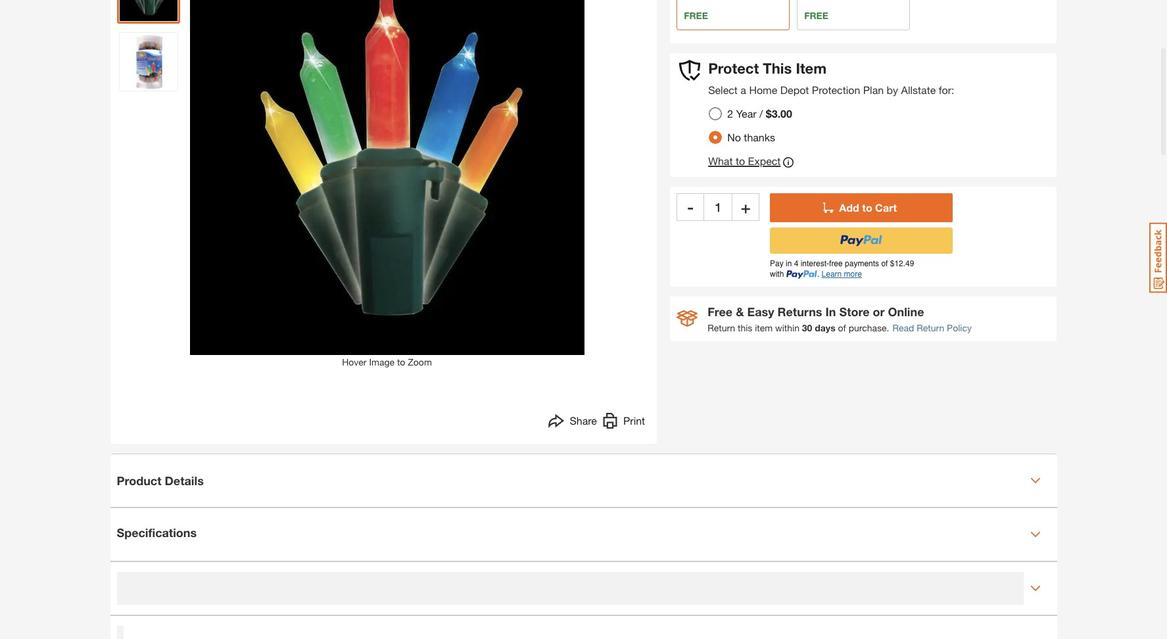 Task type: locate. For each thing, give the bounding box(es) containing it.
expect
[[748, 154, 781, 167]]

to inside 'button'
[[863, 201, 873, 214]]

1 horizontal spatial to
[[736, 154, 745, 167]]

option group containing 2 year /
[[704, 102, 803, 149]]

to for add
[[863, 201, 873, 214]]

2 horizontal spatial to
[[863, 201, 873, 214]]

0 horizontal spatial free button
[[677, 0, 790, 30]]

1 horizontal spatial free button
[[797, 0, 911, 30]]

1 vertical spatial to
[[863, 201, 873, 214]]

0 vertical spatial to
[[736, 154, 745, 167]]

allstate
[[902, 83, 936, 96]]

caret image inside 'product details' button
[[1031, 476, 1041, 486]]

free
[[708, 304, 733, 319]]

None field
[[705, 193, 732, 221]]

1 caret image from the top
[[1031, 476, 1041, 486]]

to right add
[[863, 201, 873, 214]]

2 return from the left
[[917, 322, 945, 333]]

item
[[796, 60, 827, 77]]

2 vertical spatial to
[[397, 357, 405, 368]]

free for 2nd the free button
[[805, 10, 829, 21]]

brite star christmas string lights 39 140 20 64.0 image
[[119, 0, 177, 21]]

hover image to zoom button
[[190, 0, 585, 369]]

free & easy returns in store or online return this item within 30 days of purchase. read return policy
[[708, 304, 972, 333]]

1 horizontal spatial free
[[805, 10, 829, 21]]

+ button
[[732, 193, 760, 221]]

read
[[893, 322, 915, 333]]

0 vertical spatial caret image
[[1031, 476, 1041, 486]]

icon image
[[677, 311, 698, 327]]

plan
[[864, 83, 884, 96]]

no
[[728, 131, 741, 143]]

protect
[[709, 60, 759, 77]]

return
[[708, 322, 736, 333], [917, 322, 945, 333]]

0 horizontal spatial free
[[684, 10, 708, 21]]

free
[[684, 10, 708, 21], [805, 10, 829, 21]]

2 caret image from the top
[[1031, 530, 1041, 540]]

to left zoom
[[397, 357, 405, 368]]

product details
[[117, 473, 204, 488]]

free button
[[677, 0, 790, 30], [797, 0, 911, 30]]

caret image inside specifications button
[[1031, 530, 1041, 540]]

caret image for specifications
[[1031, 530, 1041, 540]]

to
[[736, 154, 745, 167], [863, 201, 873, 214], [397, 357, 405, 368]]

1 free from the left
[[684, 10, 708, 21]]

2 free from the left
[[805, 10, 829, 21]]

to for what
[[736, 154, 745, 167]]

-
[[688, 198, 694, 216]]

home
[[750, 83, 778, 96]]

option group
[[704, 102, 803, 149]]

return down "free"
[[708, 322, 736, 333]]

item
[[755, 322, 773, 333]]

policy
[[947, 322, 972, 333]]

return right "read"
[[917, 322, 945, 333]]

3 caret image from the top
[[1031, 584, 1041, 594]]

0 horizontal spatial return
[[708, 322, 736, 333]]

2 year / $3.00
[[728, 107, 793, 120]]

1 horizontal spatial return
[[917, 322, 945, 333]]

caret image
[[1031, 476, 1041, 486], [1031, 530, 1041, 540], [1031, 584, 1041, 594]]

0 horizontal spatial to
[[397, 357, 405, 368]]

depot
[[781, 83, 809, 96]]

days
[[815, 322, 836, 333]]

&
[[736, 304, 744, 319]]

1 vertical spatial caret image
[[1031, 530, 1041, 540]]

to right what
[[736, 154, 745, 167]]

2 vertical spatial caret image
[[1031, 584, 1041, 594]]

read return policy link
[[893, 321, 972, 335]]



Task type: describe. For each thing, give the bounding box(es) containing it.
thanks
[[744, 131, 776, 143]]

of
[[838, 322, 846, 333]]

store
[[840, 304, 870, 319]]

year
[[736, 107, 757, 120]]

2 free button from the left
[[797, 0, 911, 30]]

cart
[[876, 201, 897, 214]]

add to cart button
[[770, 193, 953, 222]]

specifications button
[[110, 509, 1057, 561]]

easy
[[748, 304, 775, 319]]

hover image to zoom
[[342, 357, 432, 368]]

add
[[840, 201, 860, 214]]

image
[[369, 357, 395, 368]]

within
[[776, 322, 800, 333]]

for:
[[939, 83, 955, 96]]

+
[[741, 198, 751, 216]]

$3.00
[[766, 107, 793, 120]]

details
[[165, 473, 204, 488]]

share button
[[549, 413, 597, 432]]

select
[[709, 83, 738, 96]]

what to expect
[[709, 154, 781, 167]]

- button
[[677, 193, 705, 221]]

online
[[888, 304, 925, 319]]

zoom
[[408, 357, 432, 368]]

share
[[570, 414, 597, 427]]

brite star christmas string lights 39 140 20 c3.1 image
[[119, 33, 177, 91]]

print button
[[603, 413, 645, 432]]

this
[[738, 322, 753, 333]]

in
[[826, 304, 836, 319]]

free for second the free button from right
[[684, 10, 708, 21]]

1 free button from the left
[[677, 0, 790, 30]]

feedback link image
[[1150, 222, 1168, 293]]

protect this item select a home depot protection plan by allstate for:
[[709, 60, 955, 96]]

30
[[802, 322, 813, 333]]

by
[[887, 83, 899, 96]]

or
[[873, 304, 885, 319]]

protection
[[812, 83, 861, 96]]

caret image for product details
[[1031, 476, 1041, 486]]

hover
[[342, 357, 367, 368]]

what to expect button
[[709, 154, 794, 170]]

1 return from the left
[[708, 322, 736, 333]]

specifications
[[117, 526, 197, 540]]

this
[[763, 60, 792, 77]]

a
[[741, 83, 747, 96]]

what
[[709, 154, 733, 167]]

/
[[760, 107, 763, 120]]

product details button
[[110, 455, 1057, 507]]

print
[[624, 414, 645, 427]]

purchase.
[[849, 322, 890, 333]]

2
[[728, 107, 734, 120]]

returns
[[778, 304, 823, 319]]

no thanks
[[728, 131, 776, 143]]

product
[[117, 473, 162, 488]]

add to cart
[[840, 201, 897, 214]]



Task type: vqa. For each thing, say whether or not it's contained in the screenshot.
THE AUTOMATIC inside 3rd Rack, Automatic Temperature Control, Cycle Status Lights, Hidden Controls, Sound Reduction System, Tall Tub
no



